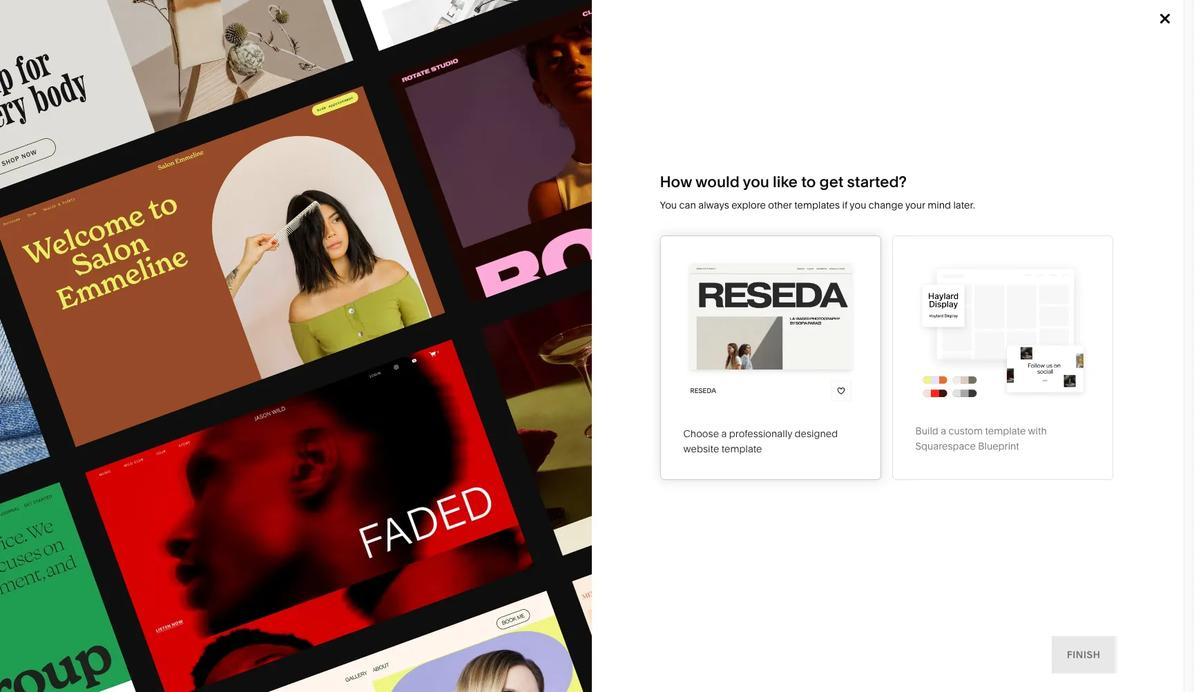 Task type: locate. For each thing, give the bounding box(es) containing it.
1 vertical spatial with
[[1028, 425, 1047, 437]]

0 vertical spatial with
[[147, 109, 217, 152]]

professional
[[349, 213, 404, 225]]

1 horizontal spatial a
[[941, 425, 946, 437]]

with inside build a custom template with squarespace blueprint
[[1028, 425, 1047, 437]]

template
[[213, 75, 362, 117], [985, 425, 1026, 437], [722, 443, 762, 455]]

& right art
[[219, 233, 225, 246]]

& left cv
[[245, 295, 251, 308]]

a up squarespace on the bottom right of the page
[[941, 425, 946, 437]]

0 vertical spatial you
[[743, 172, 769, 191]]

0 vertical spatial 28
[[48, 394, 59, 406]]

real estate & properties
[[495, 295, 603, 308]]

designs
[[255, 192, 292, 204], [193, 393, 233, 406], [107, 439, 166, 458]]

& for design
[[219, 233, 225, 246]]

professionally
[[729, 428, 792, 440]]

template store entry card image
[[683, 259, 857, 404]]

28
[[48, 394, 59, 406], [252, 439, 270, 458]]

0 horizontal spatial template
[[213, 75, 362, 117]]

any
[[147, 75, 205, 117]]

how
[[660, 172, 692, 191]]

non-
[[413, 254, 436, 266]]

with
[[147, 109, 217, 152], [1028, 425, 1047, 437]]

1 vertical spatial 28
[[252, 439, 270, 458]]

choose a professionally designed website template
[[683, 428, 838, 455]]

popular right matches
[[154, 393, 191, 406]]

0 horizontal spatial popular
[[48, 439, 103, 458]]

real
[[495, 295, 514, 308]]

0 horizontal spatial with
[[147, 109, 217, 152]]

popular down the template
[[48, 439, 103, 458]]

degraw image
[[426, 472, 757, 692]]

media
[[495, 233, 523, 246]]

1 horizontal spatial designs
[[193, 393, 233, 406]]

designs down matches
[[107, 439, 166, 458]]

local
[[349, 233, 373, 246]]

choose a professionally designed website template button
[[660, 235, 881, 480]]

squarespace logo link
[[28, 17, 255, 39]]

popular up all templates
[[217, 192, 252, 204]]

0 vertical spatial template
[[213, 75, 362, 117]]

community & non-profits
[[349, 254, 464, 266]]

how would you like to get started?
[[660, 172, 907, 191]]

2 horizontal spatial template
[[985, 425, 1026, 437]]

a inside build a custom template with squarespace blueprint
[[941, 425, 946, 437]]

designs left (28)
[[193, 393, 233, 406]]

home & decor
[[640, 192, 707, 204]]

templates
[[567, 21, 622, 34], [217, 213, 264, 225], [169, 439, 244, 458]]

0 vertical spatial designs
[[255, 192, 292, 204]]

professional services
[[349, 213, 446, 225]]

you can always explore other templates if you change your mind later.
[[660, 199, 975, 211]]

you right if
[[850, 199, 866, 211]]

media & podcasts link
[[495, 233, 590, 246]]

build
[[915, 425, 938, 437]]

all
[[203, 213, 215, 225]]

2 vertical spatial designs
[[107, 439, 166, 458]]

ease.
[[225, 109, 313, 152]]

1 vertical spatial designs
[[193, 393, 233, 406]]

0 vertical spatial templates
[[567, 21, 622, 34]]

1 vertical spatial template
[[985, 425, 1026, 437]]

podcasts
[[534, 233, 576, 246]]

local business
[[349, 233, 416, 246]]

personal
[[203, 295, 243, 308]]

designs for popular designs templates ( 28 )
[[107, 439, 166, 458]]

home & decor link
[[640, 192, 721, 204]]

1 horizontal spatial popular
[[154, 393, 191, 406]]

popular designs (28) link
[[154, 393, 253, 406]]

design
[[228, 233, 260, 246]]

0 horizontal spatial a
[[721, 428, 727, 440]]

templates link
[[567, 0, 622, 55]]

fashion
[[349, 192, 384, 204]]

popular designs templates ( 28 )
[[48, 439, 275, 458]]

blog
[[68, 253, 89, 266]]

a inside choose a professionally designed website template
[[721, 428, 727, 440]]

& right media
[[525, 233, 532, 246]]

0 horizontal spatial designs
[[107, 439, 166, 458]]

travel
[[495, 192, 521, 204]]

with inside make any template yours with ease.
[[147, 109, 217, 152]]

a
[[941, 425, 946, 437], [721, 428, 727, 440]]

restaurants link
[[495, 213, 562, 225]]

real estate & properties link
[[495, 295, 617, 308]]

& right health
[[235, 275, 241, 287]]

28 down (28)
[[252, 439, 270, 458]]

profits
[[436, 254, 464, 266]]

& for non-
[[404, 254, 410, 266]]

templates
[[794, 199, 840, 211]]

popular
[[217, 192, 252, 204], [154, 393, 191, 406], [48, 439, 103, 458]]

to
[[801, 172, 816, 191]]

online
[[68, 191, 98, 204]]

media & podcasts
[[495, 233, 576, 246]]

popular for popular designs templates ( 28 )
[[48, 439, 103, 458]]

memberships
[[68, 233, 132, 245]]

popular designs (28)
[[154, 393, 253, 406]]

1 horizontal spatial with
[[1028, 425, 1047, 437]]

nature
[[640, 213, 671, 225]]

& left can
[[671, 192, 677, 204]]

& left non-
[[404, 254, 410, 266]]

2 vertical spatial template
[[722, 443, 762, 455]]

fitness
[[640, 233, 673, 246]]

pazari element
[[804, 472, 1135, 692]]

& down 'you'
[[673, 213, 680, 225]]

designs up all templates link
[[255, 192, 292, 204]]

a right choose
[[721, 428, 727, 440]]

events link
[[495, 254, 539, 266]]

mind
[[928, 199, 951, 211]]

2 horizontal spatial popular
[[217, 192, 252, 204]]

2 horizontal spatial designs
[[255, 192, 292, 204]]

all templates
[[203, 213, 264, 225]]

entertainment
[[349, 295, 413, 308]]

0 horizontal spatial 28
[[48, 394, 59, 406]]

lusaka image
[[48, 472, 379, 692]]

2 vertical spatial templates
[[169, 439, 244, 458]]

all templates link
[[203, 213, 278, 225]]

you
[[743, 172, 769, 191], [850, 199, 866, 211]]

blueprint
[[978, 440, 1019, 452]]

would
[[695, 172, 740, 191]]

weddings
[[495, 275, 541, 287]]

you up explore
[[743, 172, 769, 191]]

squarespace blueprint entry card image
[[915, 259, 1089, 400]]

with for template
[[1028, 425, 1047, 437]]

& for podcasts
[[525, 233, 532, 246]]

1 horizontal spatial template
[[722, 443, 762, 455]]

art & design link
[[203, 233, 273, 246]]

1 vertical spatial popular
[[154, 393, 191, 406]]

1 horizontal spatial you
[[850, 199, 866, 211]]

with for yours
[[147, 109, 217, 152]]

personal & cv
[[203, 295, 267, 308]]

health & beauty
[[203, 275, 275, 287]]

store
[[101, 191, 125, 204]]

28 left the template
[[48, 394, 59, 406]]

art & design
[[203, 233, 260, 246]]

fashion link
[[349, 192, 398, 204]]

type
[[48, 168, 68, 178]]

template
[[61, 394, 104, 406]]

one
[[68, 295, 88, 307]]

0 vertical spatial popular
[[217, 192, 252, 204]]

popular designs link
[[203, 192, 292, 204]]

popular for popular designs
[[217, 192, 252, 204]]

2 vertical spatial popular
[[48, 439, 103, 458]]



Task type: vqa. For each thing, say whether or not it's contained in the screenshot.
Popular Designs (28) designs
yes



Task type: describe. For each thing, give the bounding box(es) containing it.
you
[[660, 199, 677, 211]]

entertainment link
[[349, 295, 427, 308]]

(28)
[[235, 393, 253, 406]]

always
[[698, 199, 729, 211]]

designs for popular designs (28)
[[193, 393, 233, 406]]

get
[[819, 172, 844, 191]]

topic
[[203, 168, 229, 178]]

services
[[407, 213, 446, 225]]

1 vertical spatial you
[[850, 199, 866, 211]]

food link
[[349, 275, 386, 287]]

decor
[[679, 192, 707, 204]]

if
[[842, 199, 848, 211]]

a for custom
[[941, 425, 946, 437]]

squarespace logo image
[[28, 17, 181, 39]]

degraw element
[[426, 472, 757, 692]]

& right estate at the left of page
[[547, 295, 554, 308]]

templates promo image image
[[0, 0, 592, 692]]

business
[[376, 233, 416, 246]]

photography link
[[203, 254, 275, 266]]

estate
[[517, 295, 545, 308]]

designed
[[795, 428, 838, 440]]

template inside make any template yours with ease.
[[213, 75, 362, 117]]

health & beauty link
[[203, 275, 289, 287]]

make
[[48, 75, 139, 117]]

(
[[247, 439, 252, 458]]

personal & cv link
[[203, 295, 281, 308]]

custom
[[949, 425, 983, 437]]

community
[[349, 254, 402, 266]]

other
[[768, 199, 792, 211]]

started?
[[847, 172, 907, 191]]

& for beauty
[[235, 275, 241, 287]]

)
[[270, 439, 275, 458]]

beauty
[[244, 275, 275, 287]]

build a custom template with squarespace blueprint button
[[892, 235, 1113, 480]]

template inside choose a professionally designed website template
[[722, 443, 762, 455]]

choose
[[683, 428, 719, 440]]

finish
[[1067, 648, 1101, 661]]

local business link
[[349, 233, 430, 246]]

can
[[679, 199, 696, 211]]

nature & animals
[[640, 213, 718, 225]]

one page
[[68, 295, 113, 307]]

& for animals
[[673, 213, 680, 225]]

nature & animals link
[[640, 213, 732, 225]]

fitness link
[[640, 233, 686, 246]]

1 horizontal spatial 28
[[252, 439, 270, 458]]

scheduling
[[68, 274, 120, 286]]

& for cv
[[245, 295, 251, 308]]

designs for popular designs
[[255, 192, 292, 204]]

make any template yours with ease.
[[48, 75, 370, 152]]

online store
[[68, 191, 125, 204]]

build a custom template with squarespace blueprint
[[915, 425, 1047, 452]]

restaurants
[[495, 213, 548, 225]]

products
[[475, 21, 528, 34]]

like
[[773, 172, 798, 191]]

pazari image
[[804, 472, 1135, 692]]

products button
[[475, 0, 539, 55]]

art
[[203, 233, 217, 246]]

community & non-profits link
[[349, 254, 478, 266]]

your
[[905, 199, 925, 211]]

popular for popular designs (28)
[[154, 393, 191, 406]]

weddings link
[[495, 275, 555, 287]]

a for professionally
[[721, 428, 727, 440]]

health
[[203, 275, 233, 287]]

properties
[[556, 295, 603, 308]]

portfolio
[[68, 212, 106, 224]]

& for decor
[[671, 192, 677, 204]]

28 template matches
[[48, 394, 146, 406]]

later.
[[953, 199, 975, 211]]

matches
[[106, 394, 146, 406]]

lusaka element
[[48, 472, 379, 692]]

explore
[[732, 199, 766, 211]]

1 vertical spatial templates
[[217, 213, 264, 225]]

travel link
[[495, 192, 535, 204]]

yours
[[48, 109, 140, 152]]

website
[[683, 443, 719, 455]]

page
[[90, 295, 113, 307]]

template inside build a custom template with squarespace blueprint
[[985, 425, 1026, 437]]

finish button
[[1052, 636, 1116, 673]]

popular designs
[[217, 192, 292, 204]]

0 horizontal spatial you
[[743, 172, 769, 191]]



